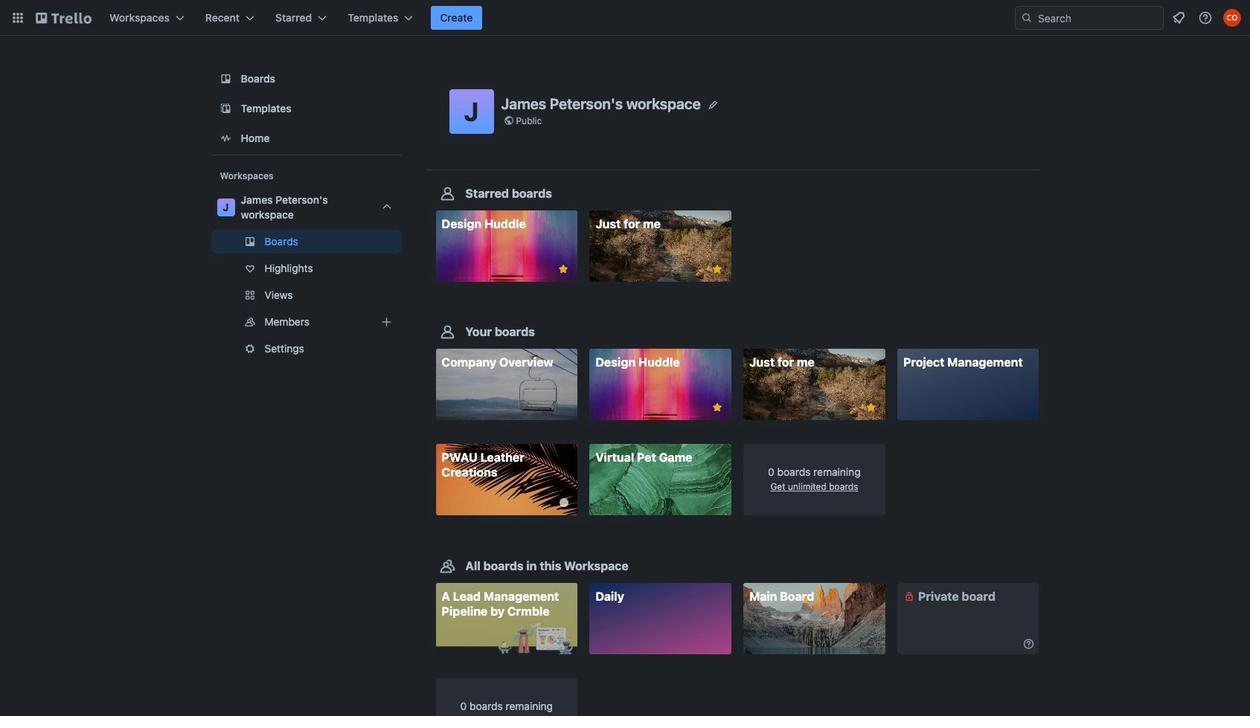 Task type: locate. For each thing, give the bounding box(es) containing it.
back to home image
[[36, 6, 92, 30]]

1 horizontal spatial sm image
[[1022, 637, 1037, 652]]

template board image
[[217, 100, 235, 118]]

0 vertical spatial sm image
[[902, 589, 917, 604]]

click to unstar this board. it will be removed from your starred list. image
[[557, 263, 570, 276], [711, 263, 724, 276], [711, 401, 724, 415], [865, 401, 878, 415]]

open information menu image
[[1199, 10, 1214, 25]]

0 notifications image
[[1170, 9, 1188, 27]]

add image
[[378, 313, 396, 331]]

there is new activity on this board. image
[[560, 499, 569, 508]]

0 horizontal spatial sm image
[[902, 589, 917, 604]]

board image
[[217, 70, 235, 88]]

sm image
[[902, 589, 917, 604], [1022, 637, 1037, 652]]



Task type: vqa. For each thing, say whether or not it's contained in the screenshot.
click to unstar this board. it will be removed from your starred list. icon
yes



Task type: describe. For each thing, give the bounding box(es) containing it.
home image
[[217, 130, 235, 147]]

primary element
[[0, 0, 1251, 36]]

search image
[[1021, 12, 1033, 24]]

christina overa (christinaovera) image
[[1224, 9, 1242, 27]]

1 vertical spatial sm image
[[1022, 637, 1037, 652]]

Search field
[[1033, 7, 1164, 28]]



